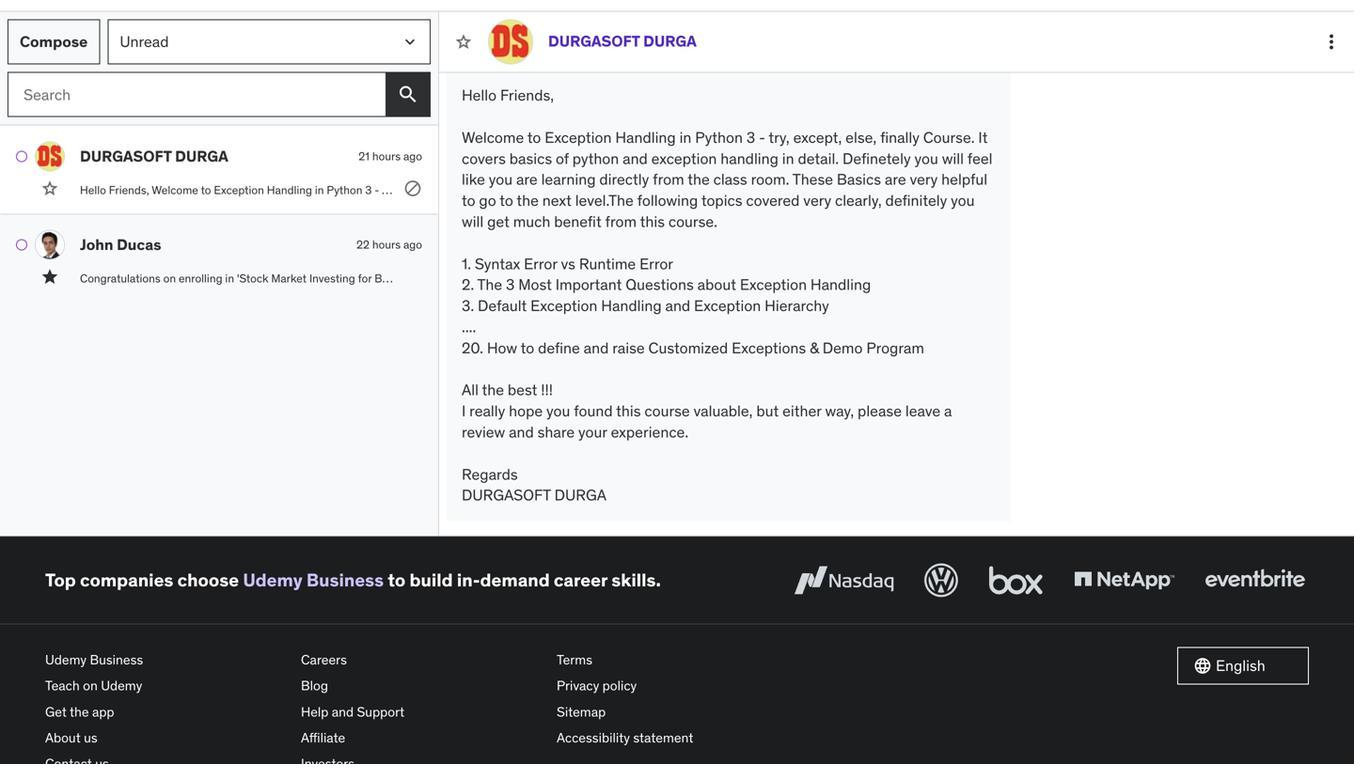 Task type: locate. For each thing, give the bounding box(es) containing it.
2 horizontal spatial very
[[1286, 183, 1307, 197]]

course
[[748, 271, 782, 286], [645, 402, 690, 421]]

basics inside hello friends, welcome to exception handling in python 3 - try, except, else, finally course. it covers basics of python and exception handling in detail. definetely you will feel like you are learning directly from the class room. these basics are very helpful to go to the next level.the following topics covered very clearly, definitely you will get much benefit from this course. 1. syntax error vs runtime error 2. the 3 most important questions about exception handling 3. default exception handling and exception hierarchy .... 20. how to define and raise customized exceptions & demo program all the best !!! i really hope you found this course valuable, but either way, please leave a review and share your experience. regards durgasoft durga
[[510, 149, 552, 168]]

friends, for hello friends, welcome to exception handling in python 3 - try, except, else, finally course. it covers basics of python and exception handling in detail. definetely you will feel like you are learning directly from the class room. these basics are very helpful to go to the next level.the following topics covered very clearly, definitely you will get much benefit from this course. 1. syntax error vs runtime error 2. the 3 most important questions about exception handling 3. default exception handling and exception hierarchy .... 20. how to define and raise customized exceptions & demo program all the best !!! i really hope you found this course valuable, but either way, please leave a review and share your experience. regards durgasoft durga
[[500, 86, 554, 105]]

valuable,
[[694, 402, 753, 421]]

like
[[462, 170, 485, 189], [950, 183, 968, 197]]

1 horizontal spatial welcome
[[462, 128, 524, 147]]

1 horizontal spatial basics
[[585, 183, 617, 197]]

3 down the 21
[[365, 183, 372, 197]]

hello inside hello friends, welcome to exception handling in python 3 - try, except, else, finally course. it covers basics of python and exception handling in detail. definetely you will feel like you are learning directly from the class room. these basics are very helpful to go to the next level.the following topics covered very clearly, definitely you will get much benefit from this course. 1. syntax error vs runtime error 2. the 3 most important questions about exception handling 3. default exception handling and exception hierarchy .... 20. how to define and raise customized exceptions & demo program all the best !!! i really hope you found this course valuable, but either way, please leave a review and share your experience. regards durgasoft durga
[[462, 86, 497, 105]]

of up next
[[556, 149, 569, 168]]

handling for hello friends,  welcome to exception handling in python 3 - try, except, else, finally course. it covers basics of python and exception handling in detail. definetely you will feel like you are learning directly from the class room. these basics are very helpful to
[[743, 183, 787, 197]]

try, for hello friends,  welcome to exception handling in python 3 - try, except, else, finally course. it covers basics of python and exception handling in detail. definetely you will feel like you are learning directly from the class room. these basics are very helpful to
[[382, 183, 398, 197]]

python inside hello friends, welcome to exception handling in python 3 - try, except, else, finally course. it covers basics of python and exception handling in detail. definetely you will feel like you are learning directly from the class room. these basics are very helpful to go to the next level.the following topics covered very clearly, definitely you will get much benefit from this course. 1. syntax error vs runtime error 2. the 3 most important questions about exception handling 3. default exception handling and exception hierarchy .... 20. how to define and raise customized exceptions & demo program all the best !!! i really hope you found this course valuable, but either way, please leave a review and share your experience. regards durgasoft durga
[[695, 128, 743, 147]]

covered
[[746, 191, 800, 210]]

definetely inside hello friends, welcome to exception handling in python 3 - try, except, else, finally course. it covers basics of python and exception handling in detail. definetely you will feel like you are learning directly from the class room. these basics are very helpful to go to the next level.the following topics covered very clearly, definitely you will get much benefit from this course. 1. syntax error vs runtime error 2. the 3 most important questions about exception handling 3. default exception handling and exception hierarchy .... 20. how to define and raise customized exceptions & demo program all the best !!! i really hope you found this course valuable, but either way, please leave a review and share your experience. regards durgasoft durga
[[843, 149, 911, 168]]

0 vertical spatial hours
[[372, 149, 401, 164]]

room. up kickstart
[[1167, 183, 1196, 197]]

0 vertical spatial python
[[695, 128, 743, 147]]

1 horizontal spatial except,
[[793, 128, 842, 147]]

0 vertical spatial feel
[[968, 149, 993, 168]]

1 horizontal spatial it
[[979, 128, 988, 147]]

the
[[688, 170, 710, 189], [1119, 183, 1136, 197], [517, 191, 539, 210], [467, 271, 483, 286], [728, 271, 745, 286], [797, 271, 813, 286], [944, 271, 960, 286], [1086, 271, 1103, 286], [482, 381, 504, 400], [70, 704, 89, 721]]

python down the 21
[[327, 183, 363, 197]]

class for hello friends, welcome to exception handling in python 3 - try, except, else, finally course. it covers basics of python and exception handling in detail. definetely you will feel like you are learning directly from the class room. these basics are very helpful to go to the next level.the following topics covered very clearly, definitely you will get much benefit from this course. 1. syntax error vs runtime error 2. the 3 most important questions about exception handling 3. default exception handling and exception hierarchy .... 20. how to define and raise customized exceptions & demo program all the best !!! i really hope you found this course valuable, but either way, please leave a review and share your experience. regards durgasoft durga
[[714, 170, 748, 189]]

0 horizontal spatial helpful
[[942, 170, 988, 189]]

your left journey
[[1212, 271, 1233, 286]]

exception up hierarchy
[[740, 275, 807, 295]]

1 vertical spatial try,
[[382, 183, 398, 197]]

learning inside hello friends, welcome to exception handling in python 3 - try, except, else, finally course. it covers basics of python and exception handling in detail. definetely you will feel like you are learning directly from the class room. these basics are very helpful to go to the next level.the following topics covered very clearly, definitely you will get much benefit from this course. 1. syntax error vs runtime error 2. the 3 most important questions about exception handling 3. default exception handling and exception hierarchy .... 20. how to define and raise customized exceptions & demo program all the best !!! i really hope you found this course valuable, but either way, please leave a review and share your experience. regards durgasoft durga
[[541, 170, 596, 189]]

except, for hello friends,  welcome to exception handling in python 3 - try, except, else, finally course. it covers basics of python and exception handling in detail. definetely you will feel like you are learning directly from the class room. these basics are very helpful to
[[400, 183, 437, 197]]

0 horizontal spatial feel
[[928, 183, 947, 197]]

1 vertical spatial detail.
[[801, 183, 832, 197]]

Search text field
[[8, 72, 386, 117]]

else, up clearly,
[[846, 128, 877, 147]]

hello up john
[[80, 183, 106, 197]]

class
[[714, 170, 748, 189], [1139, 183, 1164, 197]]

python for hello friends,  welcome to exception handling in python 3 - try, except, else, finally course. it covers basics of python and exception handling in detail. definetely you will feel like you are learning directly from the class room. these basics are very helpful to
[[327, 183, 363, 197]]

1 horizontal spatial course
[[748, 271, 782, 286]]

try, left block icon
[[382, 183, 398, 197]]

this down following
[[640, 212, 665, 231]]

clearly,
[[835, 191, 882, 210]]

hope
[[509, 402, 543, 421]]

covers for hello friends, welcome to exception handling in python 3 - try, except, else, finally course. it covers basics of python and exception handling in detail. definetely you will feel like you are learning directly from the class room. these basics are very helpful to go to the next level.the following topics covered very clearly, definitely you will get much benefit from this course. 1. syntax error vs runtime error 2. the 3 most important questions about exception handling 3. default exception handling and exception hierarchy .... 20. how to define and raise customized exceptions & demo program all the best !!! i really hope you found this course valuable, but either way, please leave a review and share your experience. regards durgasoft durga
[[462, 149, 506, 168]]

like right definitely at right
[[950, 183, 968, 197]]

on
[[163, 271, 176, 286], [83, 678, 98, 695]]

basics up journey
[[1231, 183, 1265, 197]]

course up experience.
[[645, 402, 690, 421]]

ago for durgasoft durga
[[403, 149, 422, 164]]

handling
[[615, 128, 676, 147], [267, 183, 312, 197], [811, 275, 871, 295], [601, 296, 662, 316]]

in-
[[457, 569, 480, 592]]

markets,
[[1105, 271, 1149, 286]]

ago up beginners',
[[403, 238, 422, 252]]

0 vertical spatial finally
[[880, 128, 920, 147]]

0 vertical spatial course.
[[923, 128, 975, 147]]

finally for hello friends, welcome to exception handling in python 3 - try, except, else, finally course. it covers basics of python and exception handling in detail. definetely you will feel like you are learning directly from the class room. these basics are very helpful to go to the next level.the following topics covered very clearly, definitely you will get much benefit from this course. 1. syntax error vs runtime error 2. the 3 most important questions about exception handling 3. default exception handling and exception hierarchy .... 20. how to define and raise customized exceptions & demo program all the best !!! i really hope you found this course valuable, but either way, please leave a review and share your experience. regards durgasoft durga
[[880, 128, 920, 147]]

hours for john ducas
[[372, 238, 401, 252]]

0 horizontal spatial basics
[[510, 149, 552, 168]]

netapp image
[[1070, 560, 1179, 602]]

it inside hello friends, welcome to exception handling in python 3 - try, except, else, finally course. it covers basics of python and exception handling in detail. definetely you will feel like you are learning directly from the class room. these basics are very helpful to go to the next level.the following topics covered very clearly, definitely you will get much benefit from this course. 1. syntax error vs runtime error 2. the 3 most important questions about exception handling 3. default exception handling and exception hierarchy .... 20. how to define and raise customized exceptions & demo program all the best !!! i really hope you found this course valuable, but either way, please leave a review and share your experience. regards durgasoft durga
[[979, 128, 988, 147]]

detail. left clearly,
[[801, 183, 832, 197]]

0 vertical spatial udemy business link
[[243, 569, 384, 592]]

to
[[527, 128, 541, 147], [201, 183, 211, 197], [1347, 183, 1354, 197], [462, 191, 476, 210], [500, 191, 513, 210], [1152, 271, 1162, 286], [521, 338, 534, 358], [388, 569, 406, 592]]

detail. up clearly,
[[798, 149, 839, 168]]

1 vertical spatial covers
[[549, 183, 582, 197]]

exception up next
[[545, 128, 612, 147]]

0 horizontal spatial python
[[573, 149, 619, 168]]

sitemap link
[[557, 700, 798, 726]]

class up topics
[[714, 170, 748, 189]]

definetely for hello friends, welcome to exception handling in python 3 - try, except, else, finally course. it covers basics of python and exception handling in detail. definetely you will feel like you are learning directly from the class room. these basics are very helpful to go to the next level.the following topics covered very clearly, definitely you will get much benefit from this course. 1. syntax error vs runtime error 2. the 3 most important questions about exception handling 3. default exception handling and exception hierarchy .... 20. how to define and raise customized exceptions & demo program all the best !!! i really hope you found this course valuable, but either way, please leave a review and share your experience. regards durgasoft durga
[[843, 149, 911, 168]]

durgasoft durga for durgasoft durga 'button'
[[80, 147, 228, 166]]

1 horizontal spatial try,
[[769, 128, 790, 147]]

python up level.the
[[573, 149, 619, 168]]

0 vertical spatial 3
[[747, 128, 755, 147]]

hours right 22
[[372, 238, 401, 252]]

try, up covered
[[769, 128, 790, 147]]

1 vertical spatial udemy business link
[[45, 648, 286, 674]]

1 vertical spatial welcome
[[152, 183, 198, 197]]

on right 'teach'
[[83, 678, 98, 695]]

0 horizontal spatial learning
[[541, 170, 596, 189]]

udemy business link
[[243, 569, 384, 592], [45, 648, 286, 674]]

level.the
[[575, 191, 634, 210]]

ago
[[403, 149, 422, 164], [403, 238, 422, 252]]

0 vertical spatial friends,
[[500, 86, 554, 105]]

1 vertical spatial ago
[[403, 238, 422, 252]]

and up course.
[[670, 183, 689, 197]]

0 horizontal spatial friends,
[[109, 183, 149, 197]]

block image
[[404, 179, 422, 198]]

1 vertical spatial hours
[[372, 238, 401, 252]]

and up level.the
[[623, 149, 648, 168]]

to left go
[[462, 191, 476, 210]]

welcome down durgasoft durga 'button'
[[152, 183, 198, 197]]

2 ago from the top
[[403, 238, 422, 252]]

directly for hello friends,  welcome to exception handling in python 3 - try, except, else, finally course. it covers basics of python and exception handling in detail. definetely you will feel like you are learning directly from the class room. these basics are very helpful to
[[1053, 183, 1091, 197]]

covers inside hello friends, welcome to exception handling in python 3 - try, except, else, finally course. it covers basics of python and exception handling in detail. definetely you will feel like you are learning directly from the class room. these basics are very helpful to go to the next level.the following topics covered very clearly, definitely you will get much benefit from this course. 1. syntax error vs runtime error 2. the 3 most important questions about exception handling 3. default exception handling and exception hierarchy .... 20. how to define and raise customized exceptions & demo program all the best !!! i really hope you found this course valuable, but either way, please leave a review and share your experience. regards durgasoft durga
[[462, 149, 506, 168]]

directly up level.the
[[600, 170, 649, 189]]

way,
[[825, 402, 854, 421]]

accessibility
[[557, 730, 630, 747]]

udemy business link up careers
[[243, 569, 384, 592]]

directly up intricacies
[[1053, 183, 1091, 197]]

python
[[573, 149, 619, 168], [632, 183, 667, 197]]

directly
[[600, 170, 649, 189], [1053, 183, 1091, 197]]

terms link
[[557, 648, 798, 674]]

mark as unread image
[[16, 239, 27, 251]]

0 horizontal spatial like
[[462, 170, 485, 189]]

ago up block icon
[[403, 149, 422, 164]]

1 vertical spatial basics
[[585, 183, 617, 197]]

0 horizontal spatial try,
[[382, 183, 398, 197]]

0 horizontal spatial mark as important image
[[40, 179, 59, 198]]

the up topics
[[688, 170, 710, 189]]

ducas
[[117, 235, 161, 254]]

helpful for hello friends,  welcome to exception handling in python 3 - try, except, else, finally course. it covers basics of python and exception handling in detail. definetely you will feel like you are learning directly from the class room. these basics are very helpful to
[[1310, 183, 1344, 197]]

in up investing
[[315, 183, 324, 197]]

0 vertical spatial except,
[[793, 128, 842, 147]]

0 vertical spatial python
[[573, 149, 619, 168]]

basics for hello friends,  welcome to exception handling in python 3 - try, except, else, finally course. it covers basics of python and exception handling in detail. definetely you will feel like you are learning directly from the class room. these basics are very helpful to
[[1231, 183, 1265, 197]]

finally up the get
[[466, 183, 495, 197]]

!!!
[[541, 381, 553, 400]]

topics
[[702, 191, 743, 210]]

2 horizontal spatial udemy
[[243, 569, 303, 592]]

finally for hello friends,  welcome to exception handling in python 3 - try, except, else, finally course. it covers basics of python and exception handling in detail. definetely you will feel like you are learning directly from the class room. these basics are very helpful to
[[466, 183, 495, 197]]

program
[[867, 338, 925, 358]]

except, down 21 hours ago
[[400, 183, 437, 197]]

from down level.the
[[605, 212, 637, 231]]

definetely
[[843, 149, 911, 168], [835, 183, 886, 197]]

1 hours from the top
[[372, 149, 401, 164]]

2 vertical spatial basics
[[963, 271, 995, 286]]

1 horizontal spatial else,
[[846, 128, 877, 147]]

1 ago from the top
[[403, 149, 422, 164]]

the left 'most'
[[467, 271, 483, 286]]

handling right topics
[[743, 183, 787, 197]]

a
[[944, 402, 952, 421]]

it for hello friends,  welcome to exception handling in python 3 - try, except, else, finally course. it covers basics of python and exception handling in detail. definetely you will feel like you are learning directly from the class room. these basics are very helpful to
[[539, 183, 546, 197]]

business up careers
[[307, 569, 384, 592]]

0 vertical spatial durgasoft durga
[[548, 32, 697, 51]]

python inside hello friends, welcome to exception handling in python 3 - try, except, else, finally course. it covers basics of python and exception handling in detail. definetely you will feel like you are learning directly from the class room. these basics are very helpful to go to the next level.the following topics covered very clearly, definitely you will get much benefit from this course. 1. syntax error vs runtime error 2. the 3 most important questions about exception handling 3. default exception handling and exception hierarchy .... 20. how to define and raise customized exceptions & demo program all the best !!! i really hope you found this course valuable, but either way, please leave a review and share your experience. regards durgasoft durga
[[573, 149, 619, 168]]

1 horizontal spatial 3
[[506, 275, 515, 295]]

lectures,
[[816, 271, 859, 286]]

learning up intricacies
[[1010, 183, 1051, 197]]

2 error from the left
[[640, 254, 674, 274]]

much
[[513, 212, 551, 231]]

default
[[478, 296, 527, 316]]

basics up clearly,
[[837, 170, 881, 189]]

helpful for hello friends, welcome to exception handling in python 3 - try, except, else, finally course. it covers basics of python and exception handling in detail. definetely you will feel like you are learning directly from the class room. these basics are very helpful to go to the next level.the following topics covered very clearly, definitely you will get much benefit from this course. 1. syntax error vs runtime error 2. the 3 most important questions about exception handling 3. default exception handling and exception hierarchy .... 20. how to define and raise customized exceptions & demo program all the best !!! i really hope you found this course valuable, but either way, please leave a review and share your experience. regards durgasoft durga
[[942, 170, 988, 189]]

welcome inside hello friends, welcome to exception handling in python 3 - try, except, else, finally course. it covers basics of python and exception handling in detail. definetely you will feel like you are learning directly from the class room. these basics are very helpful to go to the next level.the following topics covered very clearly, definitely you will get much benefit from this course. 1. syntax error vs runtime error 2. the 3 most important questions about exception handling 3. default exception handling and exception hierarchy .... 20. how to define and raise customized exceptions & demo program all the best !!! i really hope you found this course valuable, but either way, please leave a review and share your experience. regards durgasoft durga
[[462, 128, 524, 147]]

2 horizontal spatial 3
[[747, 128, 755, 147]]

and right "help"
[[332, 704, 354, 721]]

except, inside hello friends, welcome to exception handling in python 3 - try, except, else, finally course. it covers basics of python and exception handling in detail. definetely you will feel like you are learning directly from the class room. these basics are very helpful to go to the next level.the following topics covered very clearly, definitely you will get much benefit from this course. 1. syntax error vs runtime error 2. the 3 most important questions about exception handling 3. default exception handling and exception hierarchy .... 20. how to define and raise customized exceptions & demo program all the best !!! i really hope you found this course valuable, but either way, please leave a review and share your experience. regards durgasoft durga
[[793, 128, 842, 147]]

0 vertical spatial durgasoft
[[548, 32, 640, 51]]

durga for durgasoft durga link
[[644, 32, 697, 51]]

0 vertical spatial definetely
[[843, 149, 911, 168]]

1 vertical spatial definetely
[[835, 183, 886, 197]]

0 vertical spatial durga
[[644, 32, 697, 51]]

it
[[979, 128, 988, 147], [539, 183, 546, 197]]

these inside hello friends, welcome to exception handling in python 3 - try, except, else, finally course. it covers basics of python and exception handling in detail. definetely you will feel like you are learning directly from the class room. these basics are very helpful to go to the next level.the following topics covered very clearly, definitely you will get much benefit from this course. 1. syntax error vs runtime error 2. the 3 most important questions about exception handling 3. default exception handling and exception hierarchy .... 20. how to define and raise customized exceptions & demo program all the best !!! i really hope you found this course valuable, but either way, please leave a review and share your experience. regards durgasoft durga
[[793, 170, 833, 189]]

box image
[[985, 560, 1048, 602]]

0 horizontal spatial python
[[327, 183, 363, 197]]

these up covered
[[793, 170, 833, 189]]

exception
[[545, 128, 612, 147], [214, 183, 264, 197], [740, 275, 807, 295], [531, 296, 598, 316], [694, 296, 761, 316]]

financial
[[1288, 271, 1330, 286]]

welcome up go
[[462, 128, 524, 147]]

python
[[695, 128, 743, 147], [327, 183, 363, 197]]

try,
[[769, 128, 790, 147], [382, 183, 398, 197]]

the right the get
[[70, 704, 89, 721]]

course.
[[669, 212, 718, 231]]

these
[[793, 170, 833, 189], [1198, 183, 1229, 197]]

- up covered
[[759, 128, 766, 147]]

one
[[433, 271, 452, 286]]

0 vertical spatial detail.
[[798, 149, 839, 168]]

1 horizontal spatial mark as important image
[[454, 33, 473, 51]]

udemy business teach on udemy get the app about us
[[45, 652, 143, 747]]

error up most
[[524, 254, 557, 274]]

detail. inside hello friends, welcome to exception handling in python 3 - try, except, else, finally course. it covers basics of python and exception handling in detail. definetely you will feel like you are learning directly from the class room. these basics are very helpful to go to the next level.the following topics covered very clearly, definitely you will get much benefit from this course. 1. syntax error vs runtime error 2. the 3 most important questions about exception handling 3. default exception handling and exception hierarchy .... 20. how to define and raise customized exceptions & demo program all the best !!! i really hope you found this course valuable, but either way, please leave a review and share your experience. regards durgasoft durga
[[798, 149, 839, 168]]

2 hours from the top
[[372, 238, 401, 252]]

learning up next
[[541, 170, 596, 189]]

else, inside hello friends, welcome to exception handling in python 3 - try, except, else, finally course. it covers basics of python and exception handling in detail. definetely you will feel like you are learning directly from the class room. these basics are very helpful to go to the next level.the following topics covered very clearly, definitely you will get much benefit from this course. 1. syntax error vs runtime error 2. the 3 most important questions about exception handling 3. default exception handling and exception hierarchy .... 20. how to define and raise customized exceptions & demo program all the best !!! i really hope you found this course valuable, but either way, please leave a review and share your experience. regards durgasoft durga
[[846, 128, 877, 147]]

0 horizontal spatial it
[[539, 183, 546, 197]]

0 horizontal spatial else,
[[440, 183, 463, 197]]

0 vertical spatial mark as important image
[[454, 33, 473, 51]]

the inside the udemy business teach on udemy get the app about us
[[70, 704, 89, 721]]

this up experience.
[[616, 402, 641, 421]]

1 horizontal spatial friends,
[[500, 86, 554, 105]]

definetely up clearly,
[[843, 149, 911, 168]]

1 vertical spatial finally
[[466, 183, 495, 197]]

2 vertical spatial 3
[[506, 275, 515, 295]]

review
[[462, 423, 505, 442]]

course up hierarchy
[[748, 271, 782, 286]]

educ
[[1333, 271, 1354, 286]]

from
[[653, 170, 684, 189], [1093, 183, 1117, 197], [605, 212, 637, 231]]

finally
[[880, 128, 920, 147], [466, 183, 495, 197]]

course. inside hello friends, welcome to exception handling in python 3 - try, except, else, finally course. it covers basics of python and exception handling in detail. definetely you will feel like you are learning directly from the class room. these basics are very helpful to go to the next level.the following topics covered very clearly, definitely you will get much benefit from this course. 1. syntax error vs runtime error 2. the 3 most important questions about exception handling 3. default exception handling and exception hierarchy .... 20. how to define and raise customized exceptions & demo program all the best !!! i really hope you found this course valuable, but either way, please leave a review and share your experience. regards durgasoft durga
[[923, 128, 975, 147]]

1 vertical spatial -
[[375, 183, 379, 197]]

- inside hello friends, welcome to exception handling in python 3 - try, except, else, finally course. it covers basics of python and exception handling in detail. definetely you will feel like you are learning directly from the class room. these basics are very helpful to go to the next level.the following topics covered very clearly, definitely you will get much benefit from this course. 1. syntax error vs runtime error 2. the 3 most important questions about exception handling 3. default exception handling and exception hierarchy .... 20. how to define and raise customized exceptions & demo program all the best !!! i really hope you found this course valuable, but either way, please leave a review and share your experience. regards durgasoft durga
[[759, 128, 766, 147]]

welcome
[[462, 128, 524, 147], [152, 183, 198, 197]]

friends, inside hello friends, welcome to exception handling in python 3 - try, except, else, finally course. it covers basics of python and exception handling in detail. definetely you will feel like you are learning directly from the class room. these basics are very helpful to go to the next level.the following topics covered very clearly, definitely you will get much benefit from this course. 1. syntax error vs runtime error 2. the 3 most important questions about exception handling 3. default exception handling and exception hierarchy .... 20. how to define and raise customized exceptions & demo program all the best !!! i really hope you found this course valuable, but either way, please leave a review and share your experience. regards durgasoft durga
[[500, 86, 554, 105]]

0 vertical spatial else,
[[846, 128, 877, 147]]

class inside hello friends, welcome to exception handling in python 3 - try, except, else, finally course. it covers basics of python and exception handling in detail. definetely you will feel like you are learning directly from the class room. these basics are very helpful to go to the next level.the following topics covered very clearly, definitely you will get much benefit from this course. 1. syntax error vs runtime error 2. the 3 most important questions about exception handling 3. default exception handling and exception hierarchy .... 20. how to define and raise customized exceptions & demo program all the best !!! i really hope you found this course valuable, but either way, please leave a review and share your experience. regards durgasoft durga
[[714, 170, 748, 189]]

friends,
[[500, 86, 554, 105], [109, 183, 149, 197]]

0 vertical spatial your
[[1212, 271, 1233, 286]]

1 vertical spatial it
[[539, 183, 546, 197]]

class up markets,
[[1139, 183, 1164, 197]]

learning for hello friends,  welcome to exception handling in python 3 - try, except, else, finally course. it covers basics of python and exception handling in detail. definetely you will feel like you are learning directly from the class room. these basics are very helpful to
[[1010, 183, 1051, 197]]

basics right the 'all'
[[963, 271, 995, 286]]

0 vertical spatial udemy
[[243, 569, 303, 592]]

0 horizontal spatial -
[[375, 183, 379, 197]]

0 vertical spatial covers
[[462, 149, 506, 168]]

feel inside hello friends, welcome to exception handling in python 3 - try, except, else, finally course. it covers basics of python and exception handling in detail. definetely you will feel like you are learning directly from the class room. these basics are very helpful to go to the next level.the following topics covered very clearly, definitely you will get much benefit from this course. 1. syntax error vs runtime error 2. the 3 most important questions about exception handling 3. default exception handling and exception hierarchy .... 20. how to define and raise customized exceptions & demo program all the best !!! i really hope you found this course valuable, but either way, please leave a review and share your experience. regards durgasoft durga
[[968, 149, 993, 168]]

basics for hello friends, welcome to exception handling in python 3 - try, except, else, finally course. it covers basics of python and exception handling in detail. definetely you will feel like you are learning directly from the class room. these basics are very helpful to go to the next level.the following topics covered very clearly, definitely you will get much benefit from this course. 1. syntax error vs runtime error 2. the 3 most important questions about exception handling 3. default exception handling and exception hierarchy .... 20. how to define and raise customized exceptions & demo program all the best !!! i really hope you found this course valuable, but either way, please leave a review and share your experience. regards durgasoft durga
[[837, 170, 881, 189]]

like inside hello friends, welcome to exception handling in python 3 - try, except, else, finally course. it covers basics of python and exception handling in detail. definetely you will feel like you are learning directly from the class room. these basics are very helpful to go to the next level.the following topics covered very clearly, definitely you will get much benefit from this course. 1. syntax error vs runtime error 2. the 3 most important questions about exception handling 3. default exception handling and exception hierarchy .... 20. how to define and raise customized exceptions & demo program all the best !!! i really hope you found this course valuable, but either way, please leave a review and share your experience. regards durgasoft durga
[[462, 170, 485, 189]]

and down hope
[[509, 423, 534, 442]]

0 horizontal spatial business
[[90, 652, 143, 669]]

finally up definitely at right
[[880, 128, 920, 147]]

detail. for hello friends, welcome to exception handling in python 3 - try, except, else, finally course. it covers basics of python and exception handling in detail. definetely you will feel like you are learning directly from the class room. these basics are very helpful to go to the next level.the following topics covered very clearly, definitely you will get much benefit from this course. 1. syntax error vs runtime error 2. the 3 most important questions about exception handling 3. default exception handling and exception hierarchy .... 20. how to define and raise customized exceptions & demo program all the best !!! i really hope you found this course valuable, but either way, please leave a review and share your experience. regards durgasoft durga
[[798, 149, 839, 168]]

it down report abuse icon
[[979, 128, 988, 147]]

intricacies
[[1019, 271, 1071, 286]]

small image
[[1194, 657, 1212, 676]]

0 horizontal spatial durgasoft durga
[[80, 147, 228, 166]]

3 right the
[[506, 275, 515, 295]]

but
[[757, 402, 779, 421]]

-
[[759, 128, 766, 147], [375, 183, 379, 197]]

1 horizontal spatial these
[[1198, 183, 1229, 197]]

1 horizontal spatial business
[[307, 569, 384, 592]]

1 horizontal spatial from
[[653, 170, 684, 189]]

0 horizontal spatial on
[[83, 678, 98, 695]]

1 horizontal spatial durgasoft durga
[[548, 32, 697, 51]]

exception down stock
[[531, 296, 598, 316]]

exception for hello friends, welcome to exception handling in python 3 - try, except, else, finally course. it covers basics of python and exception handling in detail. definetely you will feel like you are learning directly from the class room. these basics are very helpful to go to the next level.the following topics covered very clearly, definitely you will get much benefit from this course. 1. syntax error vs runtime error 2. the 3 most important questions about exception handling 3. default exception handling and exception hierarchy .... 20. how to define and raise customized exceptions & demo program all the best !!! i really hope you found this course valuable, but either way, please leave a review and share your experience. regards durgasoft durga
[[652, 149, 717, 168]]

share
[[538, 423, 575, 442]]

choose
[[177, 569, 239, 592]]

unmark as important image
[[40, 268, 59, 287]]

1 vertical spatial else,
[[440, 183, 463, 197]]

python up hello friends,  welcome to exception handling in python 3 - try, except, else, finally course. it covers basics of python and exception handling in detail. definetely you will feel like you are learning directly from the class room. these basics are very helpful to
[[695, 128, 743, 147]]

compose
[[20, 32, 88, 51]]

1 horizontal spatial like
[[950, 183, 968, 197]]

else, left go
[[440, 183, 463, 197]]

0 vertical spatial it
[[979, 128, 988, 147]]

very left clearly,
[[804, 191, 832, 210]]

1 vertical spatial durgasoft durga
[[80, 147, 228, 166]]

handling
[[721, 149, 779, 168], [743, 183, 787, 197]]

covers up the benefit
[[549, 183, 582, 197]]

1 horizontal spatial python
[[695, 128, 743, 147]]

nasdaq image
[[790, 560, 898, 602]]

1 horizontal spatial feel
[[968, 149, 993, 168]]

0 vertical spatial course
[[748, 271, 782, 286]]

room. inside hello friends, welcome to exception handling in python 3 - try, except, else, finally course. it covers basics of python and exception handling in detail. definetely you will feel like you are learning directly from the class room. these basics are very helpful to go to the next level.the following topics covered very clearly, definitely you will get much benefit from this course. 1. syntax error vs runtime error 2. the 3 most important questions about exception handling 3. default exception handling and exception hierarchy .... 20. how to define and raise customized exceptions & demo program all the best !!! i really hope you found this course valuable, but either way, please leave a review and share your experience. regards durgasoft durga
[[751, 170, 790, 189]]

0 vertical spatial hello
[[462, 86, 497, 105]]

udemy
[[243, 569, 303, 592], [45, 652, 87, 669], [101, 678, 142, 695]]

your inside hello friends, welcome to exception handling in python 3 - try, except, else, finally course. it covers basics of python and exception handling in detail. definetely you will feel like you are learning directly from the class room. these basics are very helpful to go to the next level.the following topics covered very clearly, definitely you will get much benefit from this course. 1. syntax error vs runtime error 2. the 3 most important questions about exception handling 3. default exception handling and exception hierarchy .... 20. how to define and raise customized exceptions & demo program all the best !!! i really hope you found this course valuable, but either way, please leave a review and share your experience. regards durgasoft durga
[[578, 423, 607, 442]]

privacy policy link
[[557, 674, 798, 700]]

course. for hello friends, welcome to exception handling in python 3 - try, except, else, finally course. it covers basics of python and exception handling in detail. definetely you will feel like you are learning directly from the class room. these basics are very helpful to go to the next level.the following topics covered very clearly, definitely you will get much benefit from this course. 1. syntax error vs runtime error 2. the 3 most important questions about exception handling 3. default exception handling and exception hierarchy .... 20. how to define and raise customized exceptions & demo program all the best !!! i really hope you found this course valuable, but either way, please leave a review and share your experience. regards durgasoft durga
[[923, 128, 975, 147]]

0 vertical spatial ago
[[403, 149, 422, 164]]

and inside careers blog help and support affiliate
[[332, 704, 354, 721]]

from for hello friends,  welcome to exception handling in python 3 - try, except, else, finally course. it covers basics of python and exception handling in detail. definetely you will feel like you are learning directly from the class room. these basics are very helpful to
[[1093, 183, 1117, 197]]

0 vertical spatial business
[[307, 569, 384, 592]]

0 horizontal spatial course.
[[498, 183, 537, 197]]

1 horizontal spatial durga
[[555, 486, 607, 505]]

durga for durgasoft durga 'button'
[[175, 147, 228, 166]]

21 hours ago
[[359, 149, 422, 164]]

1 vertical spatial course.
[[498, 183, 537, 197]]

0 horizontal spatial class
[[714, 170, 748, 189]]

helpful up definitely at right
[[942, 170, 988, 189]]

except, up clearly,
[[793, 128, 842, 147]]

0 vertical spatial this
[[640, 212, 665, 231]]

finally inside hello friends, welcome to exception handling in python 3 - try, except, else, finally course. it covers basics of python and exception handling in detail. definetely you will feel like you are learning directly from the class room. these basics are very helpful to go to the next level.the following topics covered very clearly, definitely you will get much benefit from this course. 1. syntax error vs runtime error 2. the 3 most important questions about exception handling 3. default exception handling and exception hierarchy .... 20. how to define and raise customized exceptions & demo program all the best !!! i really hope you found this course valuable, but either way, please leave a review and share your experience. regards durgasoft durga
[[880, 128, 920, 147]]

skills.
[[612, 569, 661, 592]]

python for hello friends, welcome to exception handling in python 3 - try, except, else, finally course. it covers basics of python and exception handling in detail. definetely you will feel like you are learning directly from the class room. these basics are very helpful to go to the next level.the following topics covered very clearly, definitely you will get much benefit from this course. 1. syntax error vs runtime error 2. the 3 most important questions about exception handling 3. default exception handling and exception hierarchy .... 20. how to define and raise customized exceptions & demo program all the best !!! i really hope you found this course valuable, but either way, please leave a review and share your experience. regards durgasoft durga
[[573, 149, 619, 168]]

directly inside hello friends, welcome to exception handling in python 3 - try, except, else, finally course. it covers basics of python and exception handling in detail. definetely you will feel like you are learning directly from the class room. these basics are very helpful to go to the next level.the following topics covered very clearly, definitely you will get much benefit from this course. 1. syntax error vs runtime error 2. the 3 most important questions about exception handling 3. default exception handling and exception hierarchy .... 20. how to define and raise customized exceptions & demo program all the best !!! i really hope you found this course valuable, but either way, please leave a review and share your experience. regards durgasoft durga
[[600, 170, 649, 189]]

regards
[[462, 465, 518, 484]]

basics inside hello friends, welcome to exception handling in python 3 - try, except, else, finally course. it covers basics of python and exception handling in detail. definetely you will feel like you are learning directly from the class room. these basics are very helpful to go to the next level.the following topics covered very clearly, definitely you will get much benefit from this course. 1. syntax error vs runtime error 2. the 3 most important questions about exception handling 3. default exception handling and exception hierarchy .... 20. how to define and raise customized exceptions & demo program all the best !!! i really hope you found this course valuable, but either way, please leave a review and share your experience. regards durgasoft durga
[[837, 170, 881, 189]]

and
[[623, 149, 648, 168], [670, 183, 689, 197], [998, 271, 1017, 286], [665, 296, 691, 316], [584, 338, 609, 358], [509, 423, 534, 442], [332, 704, 354, 721]]

on left enrolling on the top left of page
[[163, 271, 176, 286]]

0 horizontal spatial except,
[[400, 183, 437, 197]]

business up the app
[[90, 652, 143, 669]]

- for hello friends,  welcome to exception handling in python 3 - try, except, else, finally course. it covers basics of python and exception handling in detail. definetely you will feel like you are learning directly from the class room. these basics are very helpful to
[[375, 183, 379, 197]]

course. up definitely at right
[[923, 128, 975, 147]]

affiliate link
[[301, 726, 542, 752]]

1 horizontal spatial very
[[910, 170, 938, 189]]

1 horizontal spatial your
[[1212, 271, 1233, 286]]

3
[[747, 128, 755, 147], [365, 183, 372, 197], [506, 275, 515, 295]]

handling inside hello friends, welcome to exception handling in python 3 - try, except, else, finally course. it covers basics of python and exception handling in detail. definetely you will feel like you are learning directly from the class room. these basics are very helpful to go to the next level.the following topics covered very clearly, definitely you will get much benefit from this course. 1. syntax error vs runtime error 2. the 3 most important questions about exception handling 3. default exception handling and exception hierarchy .... 20. how to define and raise customized exceptions & demo program all the best !!! i really hope you found this course valuable, but either way, please leave a review and share your experience. regards durgasoft durga
[[721, 149, 779, 168]]

mark as important image
[[454, 33, 473, 51], [40, 179, 59, 198]]

journey
[[1236, 271, 1273, 286]]

volkswagen image
[[921, 560, 962, 602]]

very up financial at the right of the page
[[1286, 183, 1307, 197]]

following
[[637, 191, 698, 210]]

helpful inside hello friends, welcome to exception handling in python 3 - try, except, else, finally course. it covers basics of python and exception handling in detail. definetely you will feel like you are learning directly from the class room. these basics are very helpful to go to the next level.the following topics covered very clearly, definitely you will get much benefit from this course. 1. syntax error vs runtime error 2. the 3 most important questions about exception handling 3. default exception handling and exception hierarchy .... 20. how to define and raise customized exceptions & demo program all the best !!! i really hope you found this course valuable, but either way, please leave a review and share your experience. regards durgasoft durga
[[942, 170, 988, 189]]

1 vertical spatial durgasoft
[[80, 147, 172, 166]]

1 vertical spatial python
[[632, 183, 667, 197]]

udemy right "choose" on the left of the page
[[243, 569, 303, 592]]

1 vertical spatial mark as important image
[[40, 179, 59, 198]]

1 horizontal spatial course.
[[923, 128, 975, 147]]

course. right go
[[498, 183, 537, 197]]

over
[[702, 271, 726, 286]]

and down questions
[[665, 296, 691, 316]]

&
[[810, 338, 819, 358]]

basics for hello friends,  welcome to exception handling in python 3 - try, except, else, finally course. it covers basics of python and exception handling in detail. definetely you will feel like you are learning directly from the class room. these basics are very helpful to
[[585, 183, 617, 197]]

are up journey
[[1267, 183, 1283, 197]]

durgasoft inside hello friends, welcome to exception handling in python 3 - try, except, else, finally course. it covers basics of python and exception handling in detail. definetely you will feel like you are learning directly from the class room. these basics are very helpful to go to the next level.the following topics covered very clearly, definitely you will get much benefit from this course. 1. syntax error vs runtime error 2. the 3 most important questions about exception handling 3. default exception handling and exception hierarchy .... 20. how to define and raise customized exceptions & demo program all the best !!! i really hope you found this course valuable, but either way, please leave a review and share your experience. regards durgasoft durga
[[462, 486, 551, 505]]

room. up covered
[[751, 170, 790, 189]]

1 vertical spatial on
[[83, 678, 98, 695]]

detail. for hello friends,  welcome to exception handling in python 3 - try, except, else, finally course. it covers basics of python and exception handling in detail. definetely you will feel like you are learning directly from the class room. these basics are very helpful to
[[801, 183, 832, 197]]

to right markets,
[[1152, 271, 1162, 286]]

next
[[543, 191, 572, 210]]

the up hierarchy
[[797, 271, 813, 286]]

durgasoft for durgasoft durga 'button'
[[80, 147, 172, 166]]

exception inside hello friends, welcome to exception handling in python 3 - try, except, else, finally course. it covers basics of python and exception handling in detail. definetely you will feel like you are learning directly from the class room. these basics are very helpful to go to the next level.the following topics covered very clearly, definitely you will get much benefit from this course. 1. syntax error vs runtime error 2. the 3 most important questions about exception handling 3. default exception handling and exception hierarchy .... 20. how to define and raise customized exceptions & demo program all the best !!! i really hope you found this course valuable, but either way, please leave a review and share your experience. regards durgasoft durga
[[652, 149, 717, 168]]

helpful
[[942, 170, 988, 189], [1310, 183, 1344, 197]]

try, inside hello friends, welcome to exception handling in python 3 - try, except, else, finally course. it covers basics of python and exception handling in detail. definetely you will feel like you are learning directly from the class room. these basics are very helpful to go to the next level.the following topics covered very clearly, definitely you will get much benefit from this course. 1. syntax error vs runtime error 2. the 3 most important questions about exception handling 3. default exception handling and exception hierarchy .... 20. how to define and raise customized exceptions & demo program all the best !!! i really hope you found this course valuable, but either way, please leave a review and share your experience. regards durgasoft durga
[[769, 128, 790, 147]]

1 horizontal spatial on
[[163, 271, 176, 286]]

1 vertical spatial python
[[327, 183, 363, 197]]

2.
[[462, 275, 474, 295]]

0 horizontal spatial your
[[578, 423, 607, 442]]

udemy business link up get the app link
[[45, 648, 286, 674]]

and left raise
[[584, 338, 609, 358]]

syntax
[[475, 254, 520, 274]]

2 horizontal spatial basics
[[963, 271, 995, 286]]

about
[[45, 730, 81, 747]]

1.
[[462, 254, 471, 274]]

the up markets,
[[1119, 183, 1136, 197]]

1 vertical spatial hello
[[80, 183, 106, 197]]

exception up course.
[[691, 183, 741, 197]]

0 horizontal spatial 3
[[365, 183, 372, 197]]

careers
[[301, 652, 347, 669]]

1 horizontal spatial learning
[[1010, 183, 1051, 197]]

1 horizontal spatial covers
[[549, 183, 582, 197]]



Task type: vqa. For each thing, say whether or not it's contained in the screenshot.
EVERYTHING
no



Task type: describe. For each thing, give the bounding box(es) containing it.
most
[[486, 271, 511, 286]]

policy
[[603, 678, 637, 695]]

eventbrite image
[[1201, 560, 1309, 602]]

help
[[301, 704, 329, 721]]

really
[[470, 402, 505, 421]]

search image
[[397, 83, 420, 106]]

i
[[462, 402, 466, 421]]

friends, for hello friends,  welcome to exception handling in python 3 - try, except, else, finally course. it covers basics of python and exception handling in detail. definetely you will feel like you are learning directly from the class room. these basics are very helpful to
[[109, 183, 149, 197]]

experience.
[[611, 423, 689, 442]]

in left 'stock on the top
[[225, 271, 234, 286]]

english button
[[1178, 648, 1309, 685]]

build
[[410, 569, 453, 592]]

it for hello friends, welcome to exception handling in python 3 - try, except, else, finally course. it covers basics of python and exception handling in detail. definetely you will feel like you are learning directly from the class room. these basics are very helpful to go to the next level.the following topics covered very clearly, definitely you will get much benefit from this course. 1. syntax error vs runtime error 2. the 3 most important questions about exception handling 3. default exception handling and exception hierarchy .... 20. how to define and raise customized exceptions & demo program all the best !!! i really hope you found this course valuable, but either way, please leave a review and share your experience. regards durgasoft durga
[[979, 128, 988, 147]]

statement
[[633, 730, 694, 747]]

to left build
[[388, 569, 406, 592]]

basics for hello friends, welcome to exception handling in python 3 - try, except, else, finally course. it covers basics of python and exception handling in detail. definetely you will feel like you are learning directly from the class room. these basics are very helpful to go to the next level.the following topics covered very clearly, definitely you will get much benefit from this course. 1. syntax error vs runtime error 2. the 3 most important questions about exception handling 3. default exception handling and exception hierarchy .... 20. how to define and raise customized exceptions & demo program all the best !!! i really hope you found this course valuable, but either way, please leave a review and share your experience. regards durgasoft durga
[[510, 149, 552, 168]]

0 horizontal spatial very
[[804, 191, 832, 210]]

22
[[356, 238, 370, 252]]

room. for hello friends,  welcome to exception handling in python 3 - try, except, else, finally course. it covers basics of python and exception handling in detail. definetely you will feel like you are learning directly from the class room. these basics are very helpful to
[[1167, 183, 1196, 197]]

enrolling
[[179, 271, 222, 286]]

like for hello friends,  welcome to exception handling in python 3 - try, except, else, finally course. it covers basics of python and exception handling in detail. definetely you will feel like you are learning directly from the class room. these basics are very helpful to
[[950, 183, 968, 197]]

else, for hello friends,  welcome to exception handling in python 3 - try, except, else, finally course. it covers basics of python and exception handling in detail. definetely you will feel like you are learning directly from the class room. these basics are very helpful to
[[440, 183, 463, 197]]

covers for hello friends,  welcome to exception handling in python 3 - try, except, else, finally course. it covers basics of python and exception handling in detail. definetely you will feel like you are learning directly from the class room. these basics are very helpful to
[[549, 183, 582, 197]]

found
[[574, 402, 613, 421]]

course. for hello friends,  welcome to exception handling in python 3 - try, except, else, finally course. it covers basics of python and exception handling in detail. definetely you will feel like you are learning directly from the class room. these basics are very helpful to
[[498, 183, 537, 197]]

accessibility statement link
[[557, 726, 798, 752]]

except, for hello friends, welcome to exception handling in python 3 - try, except, else, finally course. it covers basics of python and exception handling in detail. definetely you will feel like you are learning directly from the class room. these basics are very helpful to go to the next level.the following topics covered very clearly, definitely you will get much benefit from this course. 1. syntax error vs runtime error 2. the 3 most important questions about exception handling 3. default exception handling and exception hierarchy .... 20. how to define and raise customized exceptions & demo program all the best !!! i really hope you found this course valuable, but either way, please leave a review and share your experience. regards durgasoft durga
[[793, 128, 842, 147]]

teach
[[45, 678, 80, 695]]

terms
[[557, 652, 593, 669]]

welcome for hello friends, welcome to exception handling in python 3 - try, except, else, finally course. it covers basics of python and exception handling in detail. definetely you will feel like you are learning directly from the class room. these basics are very helpful to go to the next level.the following topics covered very clearly, definitely you will get much benefit from this course. 1. syntax error vs runtime error 2. the 3 most important questions about exception handling 3. default exception handling and exception hierarchy .... 20. how to define and raise customized exceptions & demo program all the best !!! i really hope you found this course valuable, but either way, please leave a review and share your experience. regards durgasoft durga
[[462, 128, 524, 147]]

most
[[519, 275, 552, 295]]

app
[[92, 704, 114, 721]]

durga inside hello friends, welcome to exception handling in python 3 - try, except, else, finally course. it covers basics of python and exception handling in detail. definetely you will feel like you are learning directly from the class room. these basics are very helpful to go to the next level.the following topics covered very clearly, definitely you will get much benefit from this course. 1. syntax error vs runtime error 2. the 3 most important questions about exception handling 3. default exception handling and exception hierarchy .... 20. how to define and raise customized exceptions & demo program all the best !!! i really hope you found this course valuable, but either way, please leave a review and share your experience. regards durgasoft durga
[[555, 486, 607, 505]]

class for hello friends,  welcome to exception handling in python 3 - try, except, else, finally course. it covers basics of python and exception handling in detail. definetely you will feel like you are learning directly from the class room. these basics are very helpful to
[[1139, 183, 1164, 197]]

blog
[[301, 678, 328, 695]]

mark as unread image
[[16, 151, 27, 162]]

1 vertical spatial this
[[616, 402, 641, 421]]

in up covered
[[782, 149, 794, 168]]

3 for hello friends, welcome to exception handling in python 3 - try, except, else, finally course. it covers basics of python and exception handling in detail. definetely you will feel like you are learning directly from the class room. these basics are very helpful to go to the next level.the following topics covered very clearly, definitely you will get much benefit from this course. 1. syntax error vs runtime error 2. the 3 most important questions about exception handling 3. default exception handling and exception hierarchy .... 20. how to define and raise customized exceptions & demo program all the best !!! i really hope you found this course valuable, but either way, please leave a review and share your experience. regards durgasoft durga
[[747, 128, 755, 147]]

feel for hello friends,  welcome to exception handling in python 3 - try, except, else, finally course. it covers basics of python and exception handling in detail. definetely you will feel like you are learning directly from the class room. these basics are very helpful to
[[928, 183, 947, 197]]

blog link
[[301, 674, 542, 700]]

handling for hello friends, welcome to exception handling in python 3 - try, except, else, finally course. it covers basics of python and exception handling in detail. definetely you will feel like you are learning directly from the class room. these basics are very helpful to go to the next level.the following topics covered very clearly, definitely you will get much benefit from this course. 1. syntax error vs runtime error 2. the 3 most important questions about exception handling 3. default exception handling and exception hierarchy .... 20. how to define and raise customized exceptions & demo program all the best !!! i really hope you found this course valuable, but either way, please leave a review and share your experience. regards durgasoft durga
[[721, 149, 779, 168]]

online!
[[666, 271, 699, 286]]

ago for john ducas
[[403, 238, 422, 252]]

durgasoft durga button
[[80, 147, 351, 166]]

will left learn
[[883, 271, 899, 286]]

popular
[[514, 271, 552, 286]]

- for hello friends, welcome to exception handling in python 3 - try, except, else, finally course. it covers basics of python and exception handling in detail. definetely you will feel like you are learning directly from the class room. these basics are very helpful to go to the next level.the following topics covered very clearly, definitely you will get much benefit from this course. 1. syntax error vs runtime error 2. the 3 most important questions about exception handling 3. default exception handling and exception hierarchy .... 20. how to define and raise customized exceptions & demo program all the best !!! i really hope you found this course valuable, but either way, please leave a review and share your experience. regards durgasoft durga
[[759, 128, 766, 147]]

these for hello friends, welcome to exception handling in python 3 - try, except, else, finally course. it covers basics of python and exception handling in detail. definetely you will feel like you are learning directly from the class room. these basics are very helpful to go to the next level.the following topics covered very clearly, definitely you will get much benefit from this course. 1. syntax error vs runtime error 2. the 3 most important questions about exception handling 3. default exception handling and exception hierarchy .... 20. how to define and raise customized exceptions & demo program all the best !!! i really hope you found this course valuable, but either way, please leave a review and share your experience. regards durgasoft durga
[[793, 170, 833, 189]]

hello friends,  welcome to exception handling in python 3 - try, except, else, finally course. it covers basics of python and exception handling in detail. definetely you will feel like you are learning directly from the class room. these basics are very helpful to
[[80, 183, 1354, 197]]

the
[[477, 275, 502, 295]]

either
[[783, 402, 822, 421]]

to up the much
[[527, 128, 541, 147]]

about us link
[[45, 726, 286, 752]]

these for hello friends,  welcome to exception handling in python 3 - try, except, else, finally course. it covers basics of python and exception handling in detail. definetely you will feel like you are learning directly from the class room. these basics are very helpful to
[[1198, 183, 1229, 197]]

for
[[358, 271, 372, 286]]

privacy
[[557, 678, 599, 695]]

the left markets,
[[1086, 271, 1103, 286]]

teach on udemy link
[[45, 674, 286, 700]]

customized
[[649, 338, 728, 358]]

vs
[[561, 254, 576, 274]]

1 vertical spatial udemy
[[45, 652, 87, 669]]

1 horizontal spatial udemy
[[101, 678, 142, 695]]

are right definitely at right
[[991, 183, 1007, 197]]

hierarchy
[[765, 296, 829, 316]]

the right over
[[728, 271, 745, 286]]

careers blog help and support affiliate
[[301, 652, 405, 747]]

hours for durgasoft durga
[[372, 149, 401, 164]]

python for hello friends, welcome to exception handling in python 3 - try, except, else, finally course. it covers basics of python and exception handling in detail. definetely you will feel like you are learning directly from the class room. these basics are very helpful to go to the next level.the following topics covered very clearly, definitely you will get much benefit from this course. 1. syntax error vs runtime error 2. the 3 most important questions about exception handling 3. default exception handling and exception hierarchy .... 20. how to define and raise customized exceptions & demo program all the best !!! i really hope you found this course valuable, but either way, please leave a review and share your experience. regards durgasoft durga
[[695, 128, 743, 147]]

very for hello friends, welcome to exception handling in python 3 - try, except, else, finally course. it covers basics of python and exception handling in detail. definetely you will feel like you are learning directly from the class room. these basics are very helpful to go to the next level.the following topics covered very clearly, definitely you will get much benefit from this course. 1. syntax error vs runtime error 2. the 3 most important questions about exception handling 3. default exception handling and exception hierarchy .... 20. how to define and raise customized exceptions & demo program all the best !!! i really hope you found this course valuable, but either way, please leave a review and share your experience. regards durgasoft durga
[[910, 170, 938, 189]]

of right intricacies
[[1074, 271, 1084, 286]]

get the app link
[[45, 700, 286, 726]]

how
[[487, 338, 517, 358]]

report abuse image
[[977, 55, 996, 74]]

hello for hello friends,  welcome to exception handling in python 3 - try, except, else, finally course. it covers basics of python and exception handling in detail. definetely you will feel like you are learning directly from the class room. these basics are very helpful to
[[80, 183, 106, 197]]

durgasoft for durgasoft durga link
[[548, 32, 640, 51]]

exception for hello friends,  welcome to exception handling in python 3 - try, except, else, finally course. it covers basics of python and exception handling in detail. definetely you will feel like you are learning directly from the class room. these basics are very helpful to
[[691, 183, 741, 197]]

to right go
[[500, 191, 513, 210]]

stock
[[555, 271, 582, 286]]

the right the 'all'
[[944, 271, 960, 286]]

benefit
[[554, 212, 602, 231]]

0 horizontal spatial from
[[605, 212, 637, 231]]

of up hierarchy
[[784, 271, 794, 286]]

room. for hello friends, welcome to exception handling in python 3 - try, except, else, finally course. it covers basics of python and exception handling in detail. definetely you will feel like you are learning directly from the class room. these basics are very helpful to go to the next level.the following topics covered very clearly, definitely you will get much benefit from this course. 1. syntax error vs runtime error 2. the 3 most important questions about exception handling 3. default exception handling and exception hierarchy .... 20. how to define and raise customized exceptions & demo program all the best !!! i really hope you found this course valuable, but either way, please leave a review and share your experience. regards durgasoft durga
[[751, 170, 790, 189]]

'stock
[[237, 271, 269, 286]]

handling down durgasoft durga 'button'
[[267, 183, 312, 197]]

very for hello friends,  welcome to exception handling in python 3 - try, except, else, finally course. it covers basics of python and exception handling in detail. definetely you will feel like you are learning directly from the class room. these basics are very helpful to
[[1286, 183, 1307, 197]]

on inside the udemy business teach on udemy get the app about us
[[83, 678, 98, 695]]

handling up following
[[615, 128, 676, 147]]

investing
[[309, 271, 355, 286]]

career
[[554, 569, 608, 592]]

exceptions
[[732, 338, 806, 358]]

raise
[[613, 338, 645, 358]]

will up definitely at right
[[942, 149, 964, 168]]

else, for hello friends, welcome to exception handling in python 3 - try, except, else, finally course. it covers basics of python and exception handling in detail. definetely you will feel like you are learning directly from the class room. these basics are very helpful to go to the next level.the following topics covered very clearly, definitely you will get much benefit from this course. 1. syntax error vs runtime error 2. the 3 most important questions about exception handling 3. default exception handling and exception hierarchy .... 20. how to define and raise customized exceptions & demo program all the best !!! i really hope you found this course valuable, but either way, please leave a review and share your experience. regards durgasoft durga
[[846, 128, 877, 147]]

learn
[[902, 271, 927, 286]]

and left intricacies
[[998, 271, 1017, 286]]

the up the much
[[517, 191, 539, 210]]

top
[[45, 569, 76, 592]]

all
[[462, 381, 479, 400]]

are up definitely at right
[[885, 170, 906, 189]]

conversation actions image
[[1321, 31, 1343, 53]]

demand
[[480, 569, 550, 592]]

of right one on the top
[[454, 271, 464, 286]]

support
[[357, 704, 405, 721]]

business inside the udemy business teach on udemy get the app about us
[[90, 652, 143, 669]]

course inside hello friends, welcome to exception handling in python 3 - try, except, else, finally course. it covers basics of python and exception handling in detail. definetely you will feel like you are learning directly from the class room. these basics are very helpful to go to the next level.the following topics covered very clearly, definitely you will get much benefit from this course. 1. syntax error vs runtime error 2. the 3 most important questions about exception handling 3. default exception handling and exception hierarchy .... 20. how to define and raise customized exceptions & demo program all the best !!! i really hope you found this course valuable, but either way, please leave a review and share your experience. regards durgasoft durga
[[645, 402, 690, 421]]

durgasoft durga for durgasoft durga link
[[548, 32, 697, 51]]

welcome for hello friends,  welcome to exception handling in python 3 - try, except, else, finally course. it covers basics of python and exception handling in detail. definetely you will feel like you are learning directly from the class room. these basics are very helpful to
[[152, 183, 198, 197]]

congratulations
[[80, 271, 161, 286]]

learning for hello friends, welcome to exception handling in python 3 - try, except, else, finally course. it covers basics of python and exception handling in detail. definetely you will feel like you are learning directly from the class room. these basics are very helpful to go to the next level.the following topics covered very clearly, definitely you will get much benefit from this course. 1. syntax error vs runtime error 2. the 3 most important questions about exception handling 3. default exception handling and exception hierarchy .... 20. how to define and raise customized exceptions & demo program all the best !!! i really hope you found this course valuable, but either way, please leave a review and share your experience. regards durgasoft durga
[[541, 170, 596, 189]]

careers link
[[301, 648, 542, 674]]

sitemap
[[557, 704, 606, 721]]

get
[[45, 704, 67, 721]]

to down durgasoft durga 'button'
[[201, 183, 211, 197]]

like for hello friends, welcome to exception handling in python 3 - try, except, else, finally course. it covers basics of python and exception handling in detail. definetely you will feel like you are learning directly from the class room. these basics are very helpful to go to the next level.the following topics covered very clearly, definitely you will get much benefit from this course. 1. syntax error vs runtime error 2. the 3 most important questions about exception handling 3. default exception handling and exception hierarchy .... 20. how to define and raise customized exceptions & demo program all the best !!! i really hope you found this course valuable, but either way, please leave a review and share your experience. regards durgasoft durga
[[462, 170, 485, 189]]

top companies choose udemy business to build in-demand career skills.
[[45, 569, 661, 592]]

handling down courses
[[601, 296, 662, 316]]

exception down about
[[694, 296, 761, 316]]

leave
[[906, 402, 941, 421]]

beginners',
[[375, 271, 430, 286]]

in left clearly,
[[789, 183, 799, 197]]

english
[[1216, 656, 1266, 676]]

try, for hello friends, welcome to exception handling in python 3 - try, except, else, finally course. it covers basics of python and exception handling in detail. definetely you will feel like you are learning directly from the class room. these basics are very helpful to go to the next level.the following topics covered very clearly, definitely you will get much benefit from this course. 1. syntax error vs runtime error 2. the 3 most important questions about exception handling 3. default exception handling and exception hierarchy .... 20. how to define and raise customized exceptions & demo program all the best !!! i really hope you found this course valuable, but either way, please leave a review and share your experience. regards durgasoft durga
[[769, 128, 790, 147]]

about
[[698, 275, 736, 295]]

in up hello friends,  welcome to exception handling in python 3 - try, except, else, finally course. it covers basics of python and exception handling in detail. definetely you will feel like you are learning directly from the class room. these basics are very helpful to
[[680, 128, 692, 147]]

runtime
[[579, 254, 636, 274]]

22 hours ago
[[356, 238, 422, 252]]

to up the educ
[[1347, 183, 1354, 197]]

companies
[[80, 569, 173, 592]]

please
[[858, 402, 902, 421]]

handling up hierarchy
[[811, 275, 871, 295]]

will right clearly,
[[909, 183, 926, 197]]

3 for hello friends,  welcome to exception handling in python 3 - try, except, else, finally course. it covers basics of python and exception handling in detail. definetely you will feel like you are learning directly from the class room. these basics are very helpful to
[[365, 183, 372, 197]]

hello for hello friends, welcome to exception handling in python 3 - try, except, else, finally course. it covers basics of python and exception handling in detail. definetely you will feel like you are learning directly from the class room. these basics are very helpful to go to the next level.the following topics covered very clearly, definitely you will get much benefit from this course. 1. syntax error vs runtime error 2. the 3 most important questions about exception handling 3. default exception handling and exception hierarchy .... 20. how to define and raise customized exceptions & demo program all the best !!! i really hope you found this course valuable, but either way, please leave a review and share your experience. regards durgasoft durga
[[462, 86, 497, 105]]

john ducas button
[[80, 235, 349, 254]]

will left the get
[[462, 212, 484, 231]]

the up really
[[482, 381, 504, 400]]

get
[[487, 212, 510, 231]]

us
[[84, 730, 98, 747]]

definetely for hello friends,  welcome to exception handling in python 3 - try, except, else, finally course. it covers basics of python and exception handling in detail. definetely you will feel like you are learning directly from the class room. these basics are very helpful to
[[835, 183, 886, 197]]

kickstart
[[1165, 271, 1209, 286]]

1 error from the left
[[524, 254, 557, 274]]

definitely
[[886, 191, 947, 210]]

of inside hello friends, welcome to exception handling in python 3 - try, except, else, finally course. it covers basics of python and exception handling in detail. definetely you will feel like you are learning directly from the class room. these basics are very helpful to go to the next level.the following topics covered very clearly, definitely you will get much benefit from this course. 1. syntax error vs runtime error 2. the 3 most important questions about exception handling 3. default exception handling and exception hierarchy .... 20. how to define and raise customized exceptions & demo program all the best !!! i really hope you found this course valuable, but either way, please leave a review and share your experience. regards durgasoft durga
[[556, 149, 569, 168]]

from for hello friends, welcome to exception handling in python 3 - try, except, else, finally course. it covers basics of python and exception handling in detail. definetely you will feel like you are learning directly from the class room. these basics are very helpful to go to the next level.the following topics covered very clearly, definitely you will get much benefit from this course. 1. syntax error vs runtime error 2. the 3 most important questions about exception handling 3. default exception handling and exception hierarchy .... 20. how to define and raise customized exceptions & demo program all the best !!! i really hope you found this course valuable, but either way, please leave a review and share your experience. regards durgasoft durga
[[653, 170, 684, 189]]

0 vertical spatial on
[[163, 271, 176, 286]]

20.
[[462, 338, 483, 358]]

terms privacy policy sitemap accessibility statement
[[557, 652, 694, 747]]

to right how
[[521, 338, 534, 358]]

feel for hello friends, welcome to exception handling in python 3 - try, except, else, finally course. it covers basics of python and exception handling in detail. definetely you will feel like you are learning directly from the class room. these basics are very helpful to go to the next level.the following topics covered very clearly, definitely you will get much benefit from this course. 1. syntax error vs runtime error 2. the 3 most important questions about exception handling 3. default exception handling and exception hierarchy .... 20. how to define and raise customized exceptions & demo program all the best !!! i really hope you found this course valuable, but either way, please leave a review and share your experience. regards durgasoft durga
[[968, 149, 993, 168]]

....
[[462, 317, 476, 337]]

of left following
[[620, 183, 629, 197]]

help and support link
[[301, 700, 542, 726]]

john
[[80, 235, 113, 254]]

in right journey
[[1276, 271, 1285, 286]]

market
[[585, 271, 621, 286]]

exception down durgasoft durga 'button'
[[214, 183, 264, 197]]

python for hello friends,  welcome to exception handling in python 3 - try, except, else, finally course. it covers basics of python and exception handling in detail. definetely you will feel like you are learning directly from the class room. these basics are very helpful to
[[632, 183, 667, 197]]

21
[[359, 149, 370, 164]]

directly for hello friends, welcome to exception handling in python 3 - try, except, else, finally course. it covers basics of python and exception handling in detail. definetely you will feel like you are learning directly from the class room. these basics are very helpful to go to the next level.the following topics covered very clearly, definitely you will get much benefit from this course. 1. syntax error vs runtime error 2. the 3 most important questions about exception handling 3. default exception handling and exception hierarchy .... 20. how to define and raise customized exceptions & demo program all the best !!! i really hope you found this course valuable, but either way, please leave a review and share your experience. regards durgasoft durga
[[600, 170, 649, 189]]

are up the much
[[516, 170, 538, 189]]

market
[[271, 271, 307, 286]]



